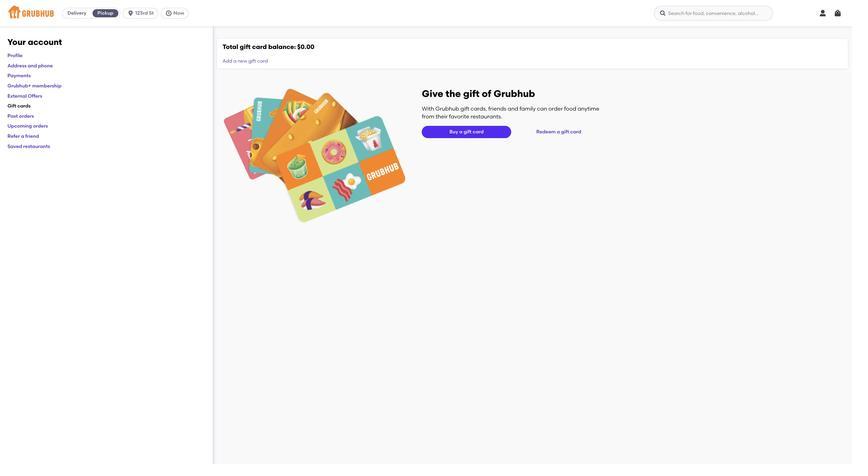 Task type: vqa. For each thing, say whether or not it's contained in the screenshot.
Past orders
yes



Task type: locate. For each thing, give the bounding box(es) containing it.
svg image inside now button
[[165, 10, 172, 17]]

redeem a gift card button
[[534, 126, 584, 138]]

a right buy
[[459, 129, 463, 135]]

a inside button
[[557, 129, 560, 135]]

gift right buy
[[464, 129, 472, 135]]

1 horizontal spatial svg image
[[834, 9, 842, 17]]

buy
[[450, 129, 458, 135]]

address
[[7, 63, 27, 69]]

saved
[[7, 143, 22, 149]]

gift for buy a gift card
[[464, 129, 472, 135]]

a for add
[[233, 58, 237, 64]]

123rd st button
[[123, 8, 161, 19]]

card inside buy a gift card link
[[473, 129, 484, 135]]

a right refer
[[21, 133, 24, 139]]

add a new gift card
[[223, 58, 268, 64]]

123rd st
[[135, 10, 154, 16]]

your account
[[7, 37, 62, 47]]

gift right redeem
[[561, 129, 569, 135]]

gift for with grubhub gift cards, friends and family can order food anytime from their favorite restaurants.
[[461, 106, 470, 112]]

3 svg image from the left
[[660, 10, 667, 17]]

redeem
[[537, 129, 556, 135]]

new
[[238, 58, 247, 64]]

Search for food, convenience, alcohol... search field
[[654, 6, 774, 21]]

a right redeem
[[557, 129, 560, 135]]

pickup
[[98, 10, 114, 16]]

1 vertical spatial orders
[[33, 123, 48, 129]]

a for refer
[[21, 133, 24, 139]]

gift inside button
[[561, 129, 569, 135]]

orders
[[19, 113, 34, 119], [33, 123, 48, 129]]

cards,
[[471, 106, 487, 112]]

from
[[422, 113, 435, 120]]

their
[[436, 113, 448, 120]]

buy a gift card
[[450, 129, 484, 135]]

past orders
[[7, 113, 34, 119]]

card down restaurants.
[[473, 129, 484, 135]]

a left 'new'
[[233, 58, 237, 64]]

gift cards
[[7, 103, 31, 109]]

card up add a new gift card
[[252, 43, 267, 51]]

1 horizontal spatial svg image
[[165, 10, 172, 17]]

0 horizontal spatial svg image
[[819, 9, 827, 17]]

friends
[[489, 106, 507, 112]]

refer a friend
[[7, 133, 39, 139]]

buy a gift card link
[[422, 126, 512, 138]]

restaurants
[[23, 143, 50, 149]]

refer
[[7, 133, 20, 139]]

orders up friend
[[33, 123, 48, 129]]

0 horizontal spatial and
[[28, 63, 37, 69]]

0 horizontal spatial grubhub
[[436, 106, 459, 112]]

1 vertical spatial and
[[508, 106, 518, 112]]

gift
[[240, 43, 251, 51], [248, 58, 256, 64], [463, 88, 480, 100], [461, 106, 470, 112], [464, 129, 472, 135], [561, 129, 569, 135]]

saved restaurants link
[[7, 143, 50, 149]]

123rd
[[135, 10, 148, 16]]

2 svg image from the left
[[165, 10, 172, 17]]

and left 'phone'
[[28, 63, 37, 69]]

grubhub inside the "with grubhub gift cards, friends and family can order food anytime from their favorite restaurants."
[[436, 106, 459, 112]]

gift right 'new'
[[248, 58, 256, 64]]

0 horizontal spatial svg image
[[127, 10, 134, 17]]

svg image inside the 123rd st button
[[127, 10, 134, 17]]

1 vertical spatial grubhub
[[436, 106, 459, 112]]

card down food on the top of page
[[570, 129, 581, 135]]

and
[[28, 63, 37, 69], [508, 106, 518, 112]]

1 horizontal spatial and
[[508, 106, 518, 112]]

gift left of
[[463, 88, 480, 100]]

grubhub up the "with grubhub gift cards, friends and family can order food anytime from their favorite restaurants."
[[494, 88, 535, 100]]

grubhub
[[494, 88, 535, 100], [436, 106, 459, 112]]

profile link
[[7, 53, 22, 59]]

now
[[174, 10, 184, 16]]

offers
[[28, 93, 42, 99]]

and inside the "with grubhub gift cards, friends and family can order food anytime from their favorite restaurants."
[[508, 106, 518, 112]]

upcoming
[[7, 123, 32, 129]]

svg image for 123rd st
[[127, 10, 134, 17]]

1 svg image from the left
[[127, 10, 134, 17]]

external offers link
[[7, 93, 42, 99]]

orders up upcoming orders
[[19, 113, 34, 119]]

main navigation navigation
[[0, 0, 852, 27]]

payments link
[[7, 73, 31, 79]]

svg image
[[819, 9, 827, 17], [834, 9, 842, 17]]

gift inside the "with grubhub gift cards, friends and family can order food anytime from their favorite restaurants."
[[461, 106, 470, 112]]

grubhub up their
[[436, 106, 459, 112]]

restaurants.
[[471, 113, 503, 120]]

gift up favorite
[[461, 106, 470, 112]]

address and phone
[[7, 63, 53, 69]]

with
[[422, 106, 434, 112]]

0 vertical spatial grubhub
[[494, 88, 535, 100]]

anytime
[[578, 106, 600, 112]]

give
[[422, 88, 444, 100]]

delivery button
[[63, 8, 91, 19]]

and left the "family" at top right
[[508, 106, 518, 112]]

1 horizontal spatial grubhub
[[494, 88, 535, 100]]

past orders link
[[7, 113, 34, 119]]

the
[[446, 88, 461, 100]]

a
[[233, 58, 237, 64], [459, 129, 463, 135], [557, 129, 560, 135], [21, 133, 24, 139]]

svg image
[[127, 10, 134, 17], [165, 10, 172, 17], [660, 10, 667, 17]]

gift card image
[[224, 88, 406, 223]]

0 vertical spatial orders
[[19, 113, 34, 119]]

give the gift of grubhub
[[422, 88, 535, 100]]

gift
[[7, 103, 16, 109]]

card
[[252, 43, 267, 51], [257, 58, 268, 64], [473, 129, 484, 135], [570, 129, 581, 135]]

2 horizontal spatial svg image
[[660, 10, 667, 17]]

address and phone link
[[7, 63, 53, 69]]

0 vertical spatial and
[[28, 63, 37, 69]]

now button
[[161, 8, 191, 19]]

profile
[[7, 53, 22, 59]]



Task type: describe. For each thing, give the bounding box(es) containing it.
$0.00
[[297, 43, 315, 51]]

upcoming orders link
[[7, 123, 48, 129]]

can
[[537, 106, 547, 112]]

order
[[549, 106, 563, 112]]

grubhub+ membership link
[[7, 83, 61, 89]]

favorite
[[449, 113, 469, 120]]

upcoming orders
[[7, 123, 48, 129]]

saved restaurants
[[7, 143, 50, 149]]

grubhub+
[[7, 83, 31, 89]]

st
[[149, 10, 154, 16]]

redeem a gift card
[[537, 129, 581, 135]]

total
[[223, 43, 238, 51]]

2 svg image from the left
[[834, 9, 842, 17]]

of
[[482, 88, 492, 100]]

grubhub+ membership
[[7, 83, 61, 89]]

add
[[223, 58, 232, 64]]

payments
[[7, 73, 31, 79]]

pickup button
[[91, 8, 120, 19]]

external
[[7, 93, 27, 99]]

gift for redeem a gift card
[[561, 129, 569, 135]]

gift up add a new gift card
[[240, 43, 251, 51]]

with grubhub gift cards, friends and family can order food anytime from their favorite restaurants.
[[422, 106, 600, 120]]

gift cards link
[[7, 103, 31, 109]]

your
[[7, 37, 26, 47]]

total gift card balance: $0.00
[[223, 43, 315, 51]]

phone
[[38, 63, 53, 69]]

a for redeem
[[557, 129, 560, 135]]

card down total gift card balance: $0.00
[[257, 58, 268, 64]]

svg image for now
[[165, 10, 172, 17]]

membership
[[32, 83, 61, 89]]

orders for past orders
[[19, 113, 34, 119]]

a for buy
[[459, 129, 463, 135]]

gift for give the gift of grubhub
[[463, 88, 480, 100]]

card inside redeem a gift card button
[[570, 129, 581, 135]]

1 svg image from the left
[[819, 9, 827, 17]]

delivery
[[68, 10, 86, 16]]

food
[[564, 106, 577, 112]]

family
[[520, 106, 536, 112]]

orders for upcoming orders
[[33, 123, 48, 129]]

balance:
[[268, 43, 296, 51]]

refer a friend link
[[7, 133, 39, 139]]

cards
[[17, 103, 31, 109]]

past
[[7, 113, 18, 119]]

external offers
[[7, 93, 42, 99]]

friend
[[25, 133, 39, 139]]

account
[[28, 37, 62, 47]]



